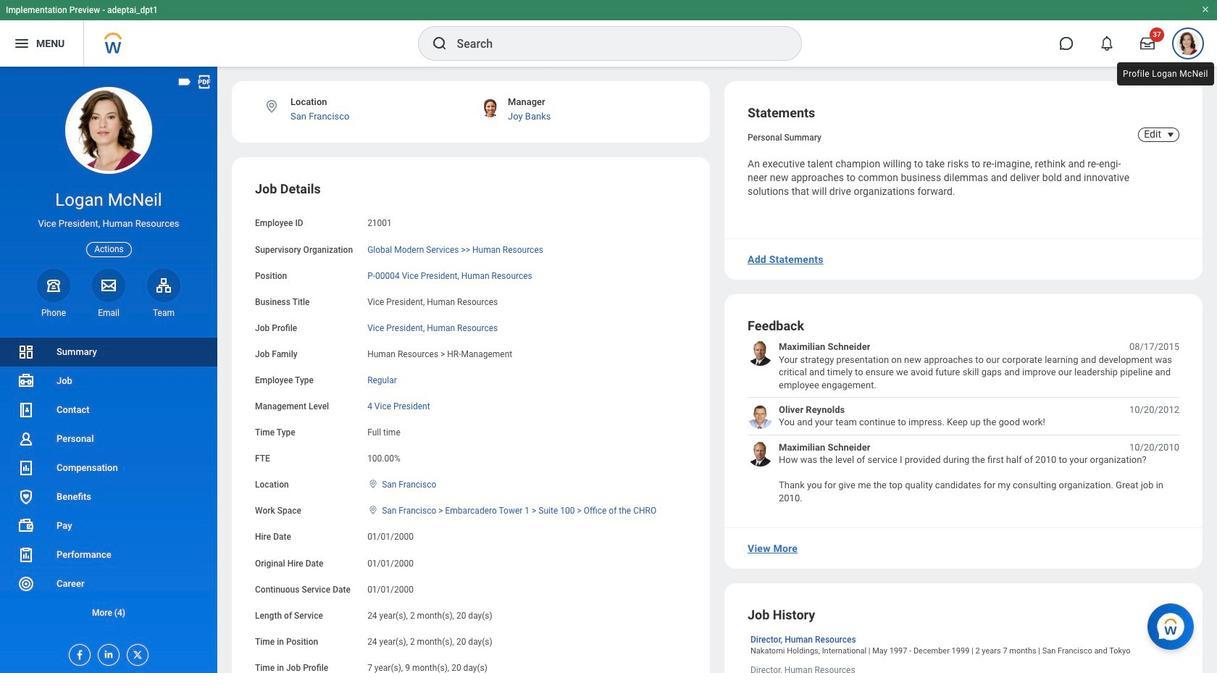 Task type: locate. For each thing, give the bounding box(es) containing it.
list
[[0, 338, 217, 628], [748, 341, 1180, 505]]

phone logan mcneil element
[[37, 307, 70, 319]]

1 vertical spatial employee's photo (maximilian schneider) image
[[748, 441, 774, 467]]

justify image
[[13, 35, 30, 52]]

2 vertical spatial location image
[[368, 506, 379, 516]]

personal image
[[17, 431, 35, 448]]

2 employee's photo (maximilian schneider) image from the top
[[748, 441, 774, 467]]

performance image
[[17, 547, 35, 564]]

Search Workday  search field
[[457, 28, 772, 59]]

employee's photo (maximilian schneider) image down employee's photo (oliver reynolds)
[[748, 441, 774, 467]]

employee's photo (maximilian schneider) image
[[748, 341, 774, 366], [748, 441, 774, 467]]

group
[[255, 181, 687, 673]]

1 vertical spatial location image
[[368, 479, 379, 490]]

location image
[[264, 99, 280, 115], [368, 479, 379, 490], [368, 506, 379, 516]]

linkedin image
[[99, 645, 115, 660]]

tag image
[[177, 74, 193, 90]]

0 vertical spatial location image
[[264, 99, 280, 115]]

inbox large image
[[1141, 36, 1156, 51]]

caret down image
[[1163, 129, 1180, 141]]

tooltip
[[1115, 59, 1218, 88]]

x image
[[128, 645, 144, 661]]

view printable version (pdf) image
[[196, 74, 212, 90]]

pay image
[[17, 518, 35, 535]]

employee's photo (maximilian schneider) image up employee's photo (oliver reynolds)
[[748, 341, 774, 366]]

view team image
[[155, 277, 173, 294]]

banner
[[0, 0, 1218, 67]]

job image
[[17, 373, 35, 390]]

0 vertical spatial employee's photo (maximilian schneider) image
[[748, 341, 774, 366]]

phone image
[[43, 277, 64, 294]]

1 employee's photo (maximilian schneider) image from the top
[[748, 341, 774, 366]]



Task type: describe. For each thing, give the bounding box(es) containing it.
email logan mcneil element
[[92, 307, 125, 319]]

summary image
[[17, 344, 35, 361]]

close environment banner image
[[1202, 5, 1211, 14]]

notifications large image
[[1100, 36, 1115, 51]]

career image
[[17, 576, 35, 593]]

employee's photo (oliver reynolds) image
[[748, 404, 774, 429]]

team logan mcneil element
[[147, 307, 181, 319]]

search image
[[431, 35, 448, 52]]

benefits image
[[17, 489, 35, 506]]

navigation pane region
[[0, 67, 217, 673]]

0 horizontal spatial list
[[0, 338, 217, 628]]

1 horizontal spatial list
[[748, 341, 1180, 505]]

profile logan mcneil image
[[1177, 32, 1201, 58]]

contact image
[[17, 402, 35, 419]]

personal summary element
[[748, 130, 822, 143]]

full time element
[[368, 425, 401, 438]]

facebook image
[[70, 645, 86, 661]]

compensation image
[[17, 460, 35, 477]]

mail image
[[100, 277, 117, 294]]



Task type: vqa. For each thing, say whether or not it's contained in the screenshot.
Employee's Photo (Oliver Reynolds)
yes



